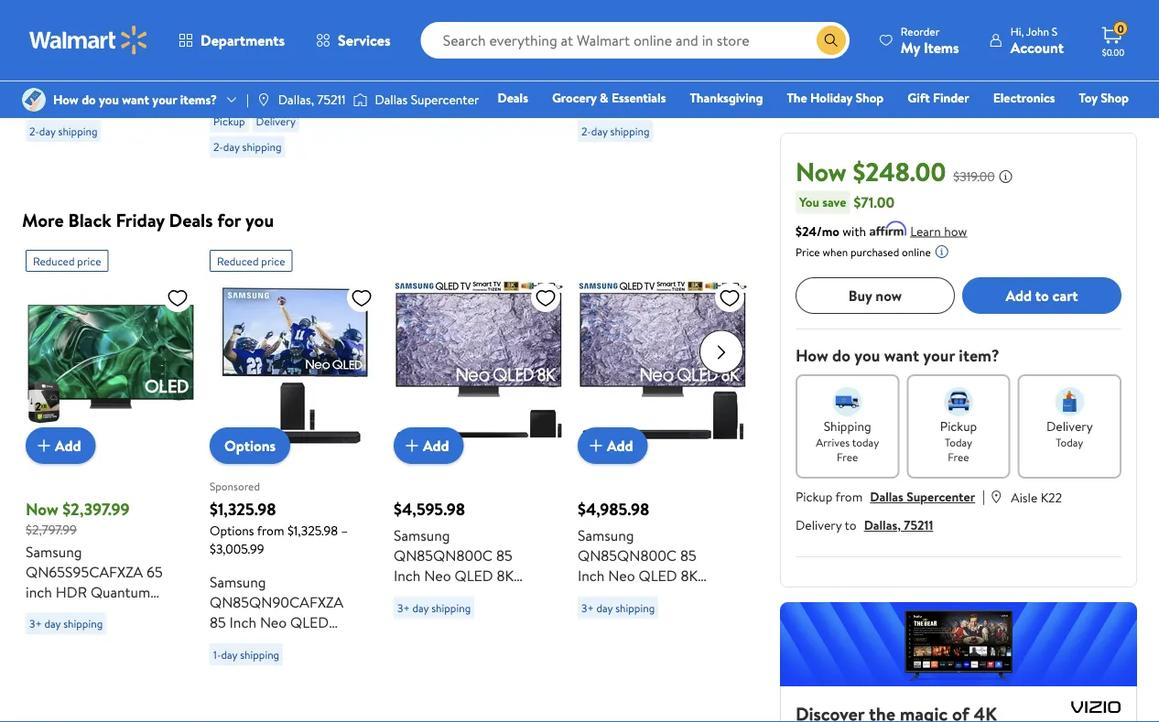 Task type: locate. For each thing, give the bounding box(es) containing it.
smart inside tcl 50" class 4-series 4k uhd hdr smart roku tv - 50s451
[[670, 21, 708, 41]]

8k inside $4,985.98 samsung qn85qn800c 85 inch neo qled 8k smart tv (2023 model) bundle with q-series 7.1.2 ch. wireless dolby atmos soundbar w/ q-symphony
[[681, 566, 698, 586]]

today for delivery
[[1057, 434, 1084, 450]]

now for now $248.00
[[796, 153, 847, 189]]

2- up more
[[29, 124, 39, 139]]

class
[[91, 0, 124, 21], [472, 0, 505, 21], [632, 0, 664, 21], [288, 16, 320, 37]]

0 horizontal spatial add button
[[26, 428, 96, 465]]

options down sponsored
[[210, 522, 254, 540]]

tv inside hisense 58" class 4k uhd led lcd roku smart tv hdr r6 series 58r6e3
[[251, 57, 268, 77]]

class left v-
[[91, 0, 124, 21]]

1 horizontal spatial wireless
[[578, 647, 631, 667]]

0 horizontal spatial price
[[77, 253, 101, 269]]

with
[[843, 222, 867, 240], [490, 607, 517, 627], [674, 607, 701, 627], [109, 623, 136, 643], [272, 633, 299, 653], [274, 653, 302, 673], [441, 667, 468, 687]]

you
[[800, 193, 820, 211]]

|
[[246, 91, 249, 109], [983, 486, 986, 506]]

day up "3.1.2ch"
[[221, 647, 238, 663]]

vizio
[[26, 0, 63, 21]]

1 horizontal spatial 8k
[[681, 566, 698, 586]]

1 horizontal spatial dallas
[[871, 488, 904, 506]]

2- down items?
[[213, 140, 223, 155]]

from
[[836, 488, 863, 506], [257, 522, 284, 540]]

qn85qn800c inside $4,985.98 samsung qn85qn800c 85 inch neo qled 8k smart tv (2023 model) bundle with q-series 7.1.2 ch. wireless dolby atmos soundbar w/ q-symphony
[[578, 546, 677, 566]]

0 horizontal spatial 50"
[[447, 0, 469, 21]]

lcd for 50"
[[460, 21, 488, 41]]

qn85qn800c down $4,985.98
[[578, 546, 677, 566]]

dolby inside $4,985.98 samsung qn85qn800c 85 inch neo qled 8k smart tv (2023 model) bundle with q-series 7.1.2 ch. wireless dolby atmos soundbar w/ q-symphony
[[634, 647, 672, 667]]

walmart+ link
[[1067, 114, 1138, 133]]

add button for $4,985.98
[[578, 428, 648, 465]]

you
[[99, 91, 119, 109], [245, 208, 274, 233], [855, 344, 881, 367]]

shipping
[[824, 418, 872, 435]]

2- down 'grocery'
[[582, 124, 592, 139]]

my
[[901, 37, 921, 57]]

do
[[82, 91, 96, 109], [833, 344, 851, 367]]

soundbar inside $4,985.98 samsung qn85qn800c 85 inch neo qled 8k smart tv (2023 model) bundle with q-series 7.1.2 ch. wireless dolby atmos soundbar w/ q-symphony
[[630, 667, 690, 687]]

58r6e3
[[251, 77, 302, 97]]

hisense for hisense 58" class 4k uhd led lcd roku smart tv hdr r6 series 58r6e3
[[210, 16, 259, 37]]

0 vertical spatial dallas,
[[278, 91, 314, 109]]

today
[[945, 434, 973, 450], [1057, 434, 1084, 450]]

dallas inside pickup from dallas supercenter |
[[871, 488, 904, 506]]

2 horizontal spatial 3+ day shipping
[[582, 601, 655, 616]]

1 vertical spatial options
[[210, 522, 254, 540]]

day down hisense 50" class 4k uhd led lcd roku smart tv hdr r6 series 50r6e3 on the top
[[408, 98, 424, 114]]

supercenter up dallas, 75211 button
[[907, 488, 976, 506]]

dolby right series
[[634, 647, 672, 667]]

1 q- from the top
[[578, 627, 596, 647]]

soundbar up atmos
[[438, 647, 498, 667]]

series
[[682, 0, 721, 21], [26, 21, 64, 41], [394, 61, 432, 81], [210, 77, 248, 97]]

bundle inside $4,595.98 samsung qn85qn800c 85 inch neo qled 8k smart tv (2023 model) bundle with samsung hw-s800b 3.2.1ch soundbar (black) with wireless dolby atmos dts:x
[[442, 607, 486, 627]]

series up "50s451"
[[682, 0, 721, 21]]

with inside now $2,397.99 $2,797.99 samsung qn65s95cafxza 65 inch hdr quantum dot oled smart tv 2023 bundle with 2 yr cps enhanced protection pack
[[109, 623, 136, 643]]

8k for $4,595.98
[[497, 566, 514, 586]]

smart for $4,595.98 samsung qn85qn800c 85 inch neo qled 8k smart tv (2023 model) bundle with samsung hw-s800b 3.2.1ch soundbar (black) with wireless dolby atmos dts:x
[[394, 586, 432, 607]]

1 horizontal spatial r6
[[491, 41, 508, 61]]

0 horizontal spatial neo
[[260, 613, 287, 633]]

4k inside hisense 50" class 4k uhd led lcd roku smart tv hdr r6 series 50r6e3
[[508, 0, 526, 21]]

lcd inside hisense 58" class 4k uhd led lcd roku smart tv hdr r6 series 58r6e3
[[276, 37, 304, 57]]

3+ for $4,985.98
[[582, 601, 594, 616]]

(2023 inside $4,985.98 samsung qn85qn800c 85 inch neo qled 8k smart tv (2023 model) bundle with q-series 7.1.2 ch. wireless dolby atmos soundbar w/ q-symphony
[[640, 586, 677, 607]]

shipping up enhanced
[[63, 617, 103, 632]]

today for pickup
[[945, 434, 973, 450]]

2 horizontal spatial soundbar
[[630, 667, 690, 687]]

samsung qn85qn90cafxza 85 inch neo qled smart tv with 4k upscaling with a samsung hw-q600c 3.1.2ch soundbar and subwoofer with dolby atmos (2023) image
[[210, 279, 380, 450]]

atmos
[[435, 687, 476, 707]]

tv left -
[[613, 41, 631, 61]]

0 horizontal spatial free
[[837, 449, 859, 465]]

50" inside hisense 50" class 4k uhd led lcd roku smart tv hdr r6 series 50r6e3
[[447, 0, 469, 21]]

0 horizontal spatial soundbar
[[254, 694, 314, 714]]

0 vertical spatial now
[[796, 153, 847, 189]]

services
[[338, 30, 391, 50]]

roku inside tcl 50" class 4-series 4k uhd hdr smart roku tv - 50s451
[[578, 41, 610, 61]]

qled for $4,595.98
[[455, 566, 493, 586]]

tv down the 65
[[137, 602, 154, 623]]

add button up $4,595.98
[[394, 428, 464, 465]]

2 model) from the left
[[578, 607, 623, 627]]

1 horizontal spatial add button
[[394, 428, 464, 465]]

inch up 1-day shipping
[[230, 613, 257, 633]]

tv left "v555-"
[[67, 41, 84, 61]]

1 today from the left
[[945, 434, 973, 450]]

roku
[[491, 21, 523, 41], [307, 37, 339, 57], [578, 41, 610, 61]]

0 vertical spatial deals
[[498, 89, 529, 107]]

smart for hisense 58" class 4k uhd led lcd roku smart tv hdr r6 series 58r6e3
[[210, 57, 248, 77]]

inch inside $4,985.98 samsung qn85qn800c 85 inch neo qled 8k smart tv (2023 model) bundle with q-series 7.1.2 ch. wireless dolby atmos soundbar w/ q-symphony
[[578, 566, 605, 586]]

free inside 'pickup today free'
[[949, 449, 970, 465]]

2 horizontal spatial 85
[[681, 546, 697, 566]]

1 horizontal spatial  image
[[256, 93, 271, 107]]

4k left "v555-"
[[67, 21, 85, 41]]

0 horizontal spatial lcd
[[276, 37, 304, 57]]

holiday
[[811, 89, 853, 107]]

0 horizontal spatial r6
[[307, 57, 324, 77]]

qn85qn800c for $4,985.98
[[578, 546, 677, 566]]

1 horizontal spatial hw-
[[454, 627, 483, 647]]

1 8k from the left
[[497, 566, 514, 586]]

price for options from $1,325.98 – $3,005.99
[[261, 253, 285, 269]]

1 reduced from the left
[[33, 253, 75, 269]]

add to favorites list, samsung qn85qn90cafxza 85 inch neo qled smart tv with 4k upscaling with a samsung hw-q600c 3.1.2ch soundbar and subwoofer with dolby atmos (2023) image
[[351, 287, 373, 310]]

class for hisense 50" class 4k uhd led lcd roku smart tv hdr r6 series 50r6e3
[[472, 0, 505, 21]]

1 vertical spatial supercenter
[[907, 488, 976, 506]]

2- down services dropdown button
[[398, 98, 408, 114]]

50"
[[447, 0, 469, 21], [606, 0, 628, 21]]

(2023 up s800b
[[456, 586, 493, 607]]

0 horizontal spatial dallas,
[[278, 91, 314, 109]]

2 (2023 from the left
[[640, 586, 677, 607]]

delivery down 20666
[[72, 98, 112, 114]]

hisense
[[394, 0, 443, 21], [210, 16, 259, 37]]

tv up series
[[619, 586, 636, 607]]

model) up the 3.2.1ch
[[394, 607, 439, 627]]

0 vertical spatial hw-
[[454, 627, 483, 647]]

qn85qn800c inside $4,595.98 samsung qn85qn800c 85 inch neo qled 8k smart tv (2023 model) bundle with samsung hw-s800b 3.2.1ch soundbar (black) with wireless dolby atmos dts:x
[[394, 546, 493, 566]]

4k left -
[[578, 21, 596, 41]]

model) inside $4,985.98 samsung qn85qn800c 85 inch neo qled 8k smart tv (2023 model) bundle with q-series 7.1.2 ch. wireless dolby atmos soundbar w/ q-symphony
[[578, 607, 623, 627]]

1 price from the left
[[77, 253, 101, 269]]

2 price from the left
[[261, 253, 285, 269]]

hw- inside $4,595.98 samsung qn85qn800c 85 inch neo qled 8k smart tv (2023 model) bundle with samsung hw-s800b 3.2.1ch soundbar (black) with wireless dolby atmos dts:x
[[454, 627, 483, 647]]

dolby inside $4,595.98 samsung qn85qn800c 85 inch neo qled 8k smart tv (2023 model) bundle with samsung hw-s800b 3.2.1ch soundbar (black) with wireless dolby atmos dts:x
[[394, 687, 431, 707]]

hw- inside samsung qn85qn90cafxza 85 inch neo qled smart tv with 4k upscaling with a samsung hw-q600c 3.1.2ch soundbar and subwoofer wit
[[270, 673, 299, 694]]

reduced
[[33, 253, 75, 269], [217, 253, 259, 269]]

you up the intent image for shipping
[[855, 344, 881, 367]]

0 vertical spatial your
[[152, 91, 177, 109]]

1 (2023 from the left
[[456, 586, 493, 607]]

hisense 58" class 4k uhd led lcd roku smart tv hdr r6 series 58r6e3
[[210, 16, 341, 97]]

1 model) from the left
[[394, 607, 439, 627]]

shop right toy
[[1101, 89, 1130, 107]]

q- up atmos
[[578, 627, 596, 647]]

2 horizontal spatial led
[[430, 21, 456, 41]]

1 horizontal spatial reduced
[[217, 253, 259, 269]]

you save $71.00
[[800, 192, 895, 212]]

add button for $4,595.98
[[394, 428, 464, 465]]

neo down $4,595.98
[[424, 566, 451, 586]]

soundbar left and
[[254, 694, 314, 714]]

add to cart image
[[401, 435, 423, 457]]

1 vertical spatial want
[[885, 344, 920, 367]]

r6 up dallas, 75211
[[307, 57, 324, 77]]

0 vertical spatial supercenter
[[411, 91, 480, 109]]

inch for $4,985.98
[[578, 566, 605, 586]]

1 horizontal spatial |
[[983, 486, 986, 506]]

qled inside $4,595.98 samsung qn85qn800c 85 inch neo qled 8k smart tv (2023 model) bundle with samsung hw-s800b 3.2.1ch soundbar (black) with wireless dolby atmos dts:x
[[455, 566, 493, 586]]

product group containing tcl 50" class 4-series 4k uhd hdr smart roku tv - 50s451
[[578, 0, 722, 166]]

hw- right the 3.2.1ch
[[454, 627, 483, 647]]

2 horizontal spatial roku
[[578, 41, 610, 61]]

1 horizontal spatial lcd
[[460, 21, 488, 41]]

qled inside $4,985.98 samsung qn85qn800c 85 inch neo qled 8k smart tv (2023 model) bundle with q-series 7.1.2 ch. wireless dolby atmos soundbar w/ q-symphony
[[639, 566, 678, 586]]

reduced for options from $1,325.98 – $3,005.99
[[217, 253, 259, 269]]

roku inside hisense 58" class 4k uhd led lcd roku smart tv hdr r6 series 58r6e3
[[307, 37, 339, 57]]

1 vertical spatial deals
[[169, 208, 213, 233]]

samsung down $2,797.99
[[26, 542, 82, 562]]

want down now
[[885, 344, 920, 367]]

home
[[795, 115, 829, 132]]

dot
[[26, 602, 50, 623]]

samsung qn85qn90cafxza 85 inch neo qled smart tv with 4k upscaling with a samsung hw-q600c 3.1.2ch soundbar and subwoofer wit
[[210, 573, 349, 723]]

4k inside vizio 55" class v- series 4k uhd led smart tv v555-j01
[[67, 21, 85, 41]]

$4,595.98
[[394, 498, 465, 521]]

tv inside $4,595.98 samsung qn85qn800c 85 inch neo qled 8k smart tv (2023 model) bundle with samsung hw-s800b 3.2.1ch soundbar (black) with wireless dolby atmos dts:x
[[435, 586, 452, 607]]

free up dallas supercenter button
[[949, 449, 970, 465]]

1 vertical spatial your
[[924, 344, 956, 367]]

uhd left -
[[599, 21, 632, 41]]

2 horizontal spatial you
[[855, 344, 881, 367]]

85 inside $4,595.98 samsung qn85qn800c 85 inch neo qled 8k smart tv (2023 model) bundle with samsung hw-s800b 3.2.1ch soundbar (black) with wireless dolby atmos dts:x
[[497, 546, 513, 566]]

2 today from the left
[[1057, 434, 1084, 450]]

2 reduced price from the left
[[217, 253, 285, 269]]

1 free from the left
[[837, 449, 859, 465]]

reduced price for samsung qn65s95cafxza 65 inch hdr quantum dot oled smart tv 2023 bundle with 2 yr cps enhanced protection pack
[[33, 253, 101, 269]]

learn how button
[[911, 221, 968, 241]]

8k inside $4,595.98 samsung qn85qn800c 85 inch neo qled 8k smart tv (2023 model) bundle with samsung hw-s800b 3.2.1ch soundbar (black) with wireless dolby atmos dts:x
[[497, 566, 514, 586]]

smart for $4,985.98 samsung qn85qn800c 85 inch neo qled 8k smart tv (2023 model) bundle with q-series 7.1.2 ch. wireless dolby atmos soundbar w/ q-symphony
[[578, 586, 616, 607]]

bundle
[[442, 607, 486, 627], [627, 607, 670, 627], [61, 623, 105, 643]]

1 horizontal spatial add to cart image
[[585, 435, 607, 457]]

qled up s800b
[[455, 566, 493, 586]]

smart inside hisense 50" class 4k uhd led lcd roku smart tv hdr r6 series 50r6e3
[[394, 41, 432, 61]]

0 horizontal spatial from
[[257, 522, 284, 540]]

reduced price
[[33, 253, 101, 269], [217, 253, 285, 269]]

to for delivery
[[845, 516, 857, 534]]

today inside delivery today
[[1057, 434, 1084, 450]]

1 horizontal spatial model)
[[578, 607, 623, 627]]

1 vertical spatial $1,325.98
[[288, 522, 338, 540]]

shipping down essentials
[[611, 124, 650, 139]]

r6 right 50r6e3
[[491, 41, 508, 61]]

hisense inside hisense 50" class 4k uhd led lcd roku smart tv hdr r6 series 50r6e3
[[394, 0, 443, 21]]

3+ day shipping for $4,595.98
[[398, 601, 471, 616]]

add up $4,985.98
[[607, 436, 634, 456]]

0 vertical spatial how
[[53, 91, 79, 109]]

samsung down $4,595.98
[[394, 526, 450, 546]]

 image
[[22, 88, 46, 112], [256, 93, 271, 107]]

0 horizontal spatial hisense
[[210, 16, 259, 37]]

reduced price for options from $1,325.98 – $3,005.99
[[217, 253, 285, 269]]

75211 down dallas supercenter button
[[905, 516, 934, 534]]

$1,325.98 left –
[[288, 522, 338, 540]]

q-
[[578, 627, 596, 647], [578, 687, 596, 707]]

do for how do you want your items?
[[82, 91, 96, 109]]

pickup
[[29, 98, 61, 114], [582, 98, 613, 114], [213, 114, 245, 130], [941, 418, 978, 435], [796, 488, 833, 506]]

class inside hisense 58" class 4k uhd led lcd roku smart tv hdr r6 series 58r6e3
[[288, 16, 320, 37]]

bundle inside now $2,397.99 $2,797.99 samsung qn65s95cafxza 65 inch hdr quantum dot oled smart tv 2023 bundle with 2 yr cps enhanced protection pack
[[61, 623, 105, 643]]

2 add to cart image from the left
[[585, 435, 607, 457]]

bundle inside $4,985.98 samsung qn85qn800c 85 inch neo qled 8k smart tv (2023 model) bundle with q-series 7.1.2 ch. wireless dolby atmos soundbar w/ q-symphony
[[627, 607, 670, 627]]

protection
[[26, 663, 93, 683]]

class for hisense 58" class 4k uhd led lcd roku smart tv hdr r6 series 58r6e3
[[288, 16, 320, 37]]

supercenter down 2187
[[411, 91, 480, 109]]

model) inside $4,595.98 samsung qn85qn800c 85 inch neo qled 8k smart tv (2023 model) bundle with samsung hw-s800b 3.2.1ch soundbar (black) with wireless dolby atmos dts:x
[[394, 607, 439, 627]]

tv inside vizio 55" class v- series 4k uhd led smart tv v555-j01
[[67, 41, 84, 61]]

add to cart image
[[33, 435, 55, 457], [585, 435, 607, 457]]

upscaling
[[210, 653, 271, 673]]

0 horizontal spatial qled
[[290, 613, 329, 633]]

options inside sponsored $1,325.98 options from $1,325.98 – $3,005.99
[[210, 522, 254, 540]]

pickup for hisense 58" class 4k uhd led lcd roku smart tv hdr r6 series 58r6e3
[[213, 114, 245, 130]]

$2,397.99
[[62, 498, 130, 521]]

pickup for tcl 50" class 4-series 4k uhd hdr smart roku tv - 50s451
[[582, 98, 613, 114]]

1 vertical spatial hw-
[[270, 673, 299, 694]]

1 horizontal spatial qled
[[455, 566, 493, 586]]

add to favorites list, samsung qn65s95cafxza 65 inch hdr quantum dot oled smart tv 2023 bundle with 2 yr cps enhanced protection pack image
[[167, 287, 189, 310]]

85
[[497, 546, 513, 566], [681, 546, 697, 566], [210, 613, 226, 633]]

sponsored
[[210, 479, 260, 494]]

2-day shipping down grocery & essentials link
[[582, 124, 650, 139]]

hw- left a
[[270, 673, 299, 694]]

50s451
[[643, 41, 689, 61]]

bundle for $4,985.98
[[627, 607, 670, 627]]

(2023 up 7.1.2
[[640, 586, 677, 607]]

(2023 inside $4,595.98 samsung qn85qn800c 85 inch neo qled 8k smart tv (2023 model) bundle with samsung hw-s800b 3.2.1ch soundbar (black) with wireless dolby atmos dts:x
[[456, 586, 493, 607]]

2 vertical spatial you
[[855, 344, 881, 367]]

model) left 7.1.2
[[578, 607, 623, 627]]

deals link
[[490, 88, 537, 108]]

$71.00
[[854, 192, 895, 212]]

add to cart image for samsung qn85qn800c 85 inch neo qled 8k smart tv (2023 model) bundle with q-series 7.1.2 ch. wireless dolby atmos soundbar w/ q-symphony image
[[585, 435, 607, 457]]

0 vertical spatial |
[[246, 91, 249, 109]]

8k for $4,985.98
[[681, 566, 698, 586]]

1 reduced price from the left
[[33, 253, 101, 269]]

class inside tcl 50" class 4-series 4k uhd hdr smart roku tv - 50s451
[[632, 0, 664, 21]]

product group
[[26, 0, 169, 166], [210, 0, 354, 166], [394, 0, 538, 166], [578, 0, 722, 166], [26, 243, 196, 683], [210, 243, 380, 723], [394, 243, 564, 707], [578, 243, 749, 707]]

now
[[796, 153, 847, 189], [26, 498, 58, 521]]

delivery
[[72, 98, 112, 114], [624, 98, 664, 114], [256, 114, 296, 130], [1047, 418, 1094, 435], [796, 516, 842, 534]]

neo inside $4,985.98 samsung qn85qn800c 85 inch neo qled 8k smart tv (2023 model) bundle with q-series 7.1.2 ch. wireless dolby atmos soundbar w/ q-symphony
[[609, 566, 635, 586]]

product group containing $4,595.98
[[394, 243, 564, 707]]

pickup today free
[[941, 418, 978, 465]]

hdr inside hisense 58" class 4k uhd led lcd roku smart tv hdr r6 series 58r6e3
[[272, 57, 303, 77]]

buy
[[849, 285, 873, 306]]

series inside hisense 50" class 4k uhd led lcd roku smart tv hdr r6 series 50r6e3
[[394, 61, 432, 81]]

0 horizontal spatial hw-
[[270, 673, 299, 694]]

product group containing $4,985.98
[[578, 243, 749, 707]]

roku inside hisense 50" class 4k uhd led lcd roku smart tv hdr r6 series 50r6e3
[[491, 21, 523, 41]]

yr
[[151, 623, 169, 643]]

50" inside tcl 50" class 4-series 4k uhd hdr smart roku tv - 50s451
[[606, 0, 628, 21]]

smart
[[670, 21, 708, 41], [26, 41, 64, 61], [394, 41, 432, 61], [210, 57, 248, 77], [394, 586, 432, 607], [578, 586, 616, 607], [96, 602, 134, 623], [210, 633, 248, 653]]

supercenter inside pickup from dallas supercenter |
[[907, 488, 976, 506]]

from down sponsored
[[257, 522, 284, 540]]

0 vertical spatial from
[[836, 488, 863, 506]]

hisense up 50r6e3
[[394, 0, 443, 21]]

delivery down 11003
[[624, 98, 664, 114]]

2 reduced from the left
[[217, 253, 259, 269]]

more
[[22, 208, 64, 233]]

1 vertical spatial |
[[983, 486, 986, 506]]

2 shop from the left
[[1101, 89, 1130, 107]]

led inside vizio 55" class v- series 4k uhd led smart tv v555-j01
[[124, 21, 151, 41]]

2 horizontal spatial add button
[[578, 428, 648, 465]]

2-day shipping for vizio 55" class v- series 4k uhd led smart tv v555-j01
[[29, 124, 98, 139]]

r6 for 58r6e3
[[307, 57, 324, 77]]

services button
[[301, 18, 406, 62]]

class left 4-
[[632, 0, 664, 21]]

shipping up the 3.2.1ch
[[432, 601, 471, 616]]

2 free from the left
[[949, 449, 970, 465]]

1 horizontal spatial roku
[[491, 21, 523, 41]]

v-
[[127, 0, 142, 21]]

0 horizontal spatial bundle
[[61, 623, 105, 643]]

to left cart
[[1036, 285, 1050, 306]]

soundbar left w/
[[630, 667, 690, 687]]

1 horizontal spatial how
[[796, 344, 829, 367]]

led inside hisense 58" class 4k uhd led lcd roku smart tv hdr r6 series 58r6e3
[[246, 37, 272, 57]]

dolby down the 3.2.1ch
[[394, 687, 431, 707]]

smart inside $4,595.98 samsung qn85qn800c 85 inch neo qled 8k smart tv (2023 model) bundle with samsung hw-s800b 3.2.1ch soundbar (black) with wireless dolby atmos dts:x
[[394, 586, 432, 607]]

0 horizontal spatial led
[[124, 21, 151, 41]]

1 horizontal spatial want
[[885, 344, 920, 367]]

aisle k22
[[1012, 489, 1063, 506]]

lcd inside hisense 50" class 4k uhd led lcd roku smart tv hdr r6 series 50r6e3
[[460, 21, 488, 41]]

dallas, down pickup from dallas supercenter |
[[865, 516, 901, 534]]

samsung qn85qn800c 85 inch neo qled 8k smart tv (2023 model) bundle with samsung hw-s800b 3.2.1ch soundbar (black) with wireless dolby atmos dts:x image
[[394, 279, 564, 450]]

0 horizontal spatial add to cart image
[[33, 435, 55, 457]]

reduced down for
[[217, 253, 259, 269]]

john
[[1027, 23, 1050, 39]]

now for now $2,397.99 $2,797.99 samsung qn65s95cafxza 65 inch hdr quantum dot oled smart tv 2023 bundle with 2 yr cps enhanced protection pack
[[26, 498, 58, 521]]

reduced down more
[[33, 253, 75, 269]]

1 horizontal spatial 3+ day shipping
[[398, 601, 471, 616]]

samsung qn65s95cafxza 65 inch hdr quantum dot oled smart tv 2023 bundle with 2 yr cps enhanced protection pack image
[[26, 279, 196, 450]]

inch down $4,595.98
[[394, 566, 421, 586]]

your left item?
[[924, 344, 956, 367]]

class inside hisense 50" class 4k uhd led lcd roku smart tv hdr r6 series 50r6e3
[[472, 0, 505, 21]]

dallas up dallas, 75211 button
[[871, 488, 904, 506]]

pickup for vizio 55" class v- series 4k uhd led smart tv v555-j01
[[29, 98, 61, 114]]

options inside options link
[[224, 436, 276, 456]]

1 vertical spatial do
[[833, 344, 851, 367]]

tv inside samsung qn85qn90cafxza 85 inch neo qled smart tv with 4k upscaling with a samsung hw-q600c 3.1.2ch soundbar and subwoofer wit
[[251, 633, 268, 653]]

0 vertical spatial q-
[[578, 627, 596, 647]]

smart inside $4,985.98 samsung qn85qn800c 85 inch neo qled 8k smart tv (2023 model) bundle with q-series 7.1.2 ch. wireless dolby atmos soundbar w/ q-symphony
[[578, 586, 616, 607]]

85 inside $4,985.98 samsung qn85qn800c 85 inch neo qled 8k smart tv (2023 model) bundle with q-series 7.1.2 ch. wireless dolby atmos soundbar w/ q-symphony
[[681, 546, 697, 566]]

3 add button from the left
[[578, 428, 648, 465]]

2 horizontal spatial qled
[[639, 566, 678, 586]]

0 horizontal spatial supercenter
[[411, 91, 480, 109]]

1 horizontal spatial supercenter
[[907, 488, 976, 506]]

options up sponsored
[[224, 436, 276, 456]]

inch up series
[[578, 566, 605, 586]]

1 horizontal spatial 3+
[[398, 601, 410, 616]]

cps
[[26, 643, 52, 663]]

when
[[823, 244, 849, 260]]

4k right 58"
[[324, 16, 341, 37]]

today inside 'pickup today free'
[[945, 434, 973, 450]]

(black)
[[394, 667, 438, 687]]

hisense for hisense 50" class 4k uhd led lcd roku smart tv hdr r6 series 50r6e3
[[394, 0, 443, 21]]

led for hisense 50" class 4k uhd led lcd roku smart tv hdr r6 series 50r6e3
[[430, 21, 456, 41]]

w/
[[694, 667, 710, 687]]

neo up series
[[609, 566, 635, 586]]

0 horizontal spatial 85
[[210, 613, 226, 633]]

0 horizontal spatial how
[[53, 91, 79, 109]]

Walmart Site-Wide search field
[[421, 22, 850, 59]]

$24/mo
[[796, 222, 840, 240]]

samsung
[[394, 526, 450, 546], [578, 526, 635, 546], [26, 542, 82, 562], [210, 573, 266, 593], [394, 627, 450, 647], [210, 673, 266, 694]]

0 horizontal spatial want
[[122, 91, 149, 109]]

class inside vizio 55" class v- series 4k uhd led smart tv v555-j01
[[91, 0, 124, 21]]

1 horizontal spatial your
[[924, 344, 956, 367]]

1 horizontal spatial hisense
[[394, 0, 443, 21]]

lcd for 58"
[[276, 37, 304, 57]]

delivery today
[[1047, 418, 1094, 450]]

reduced price down "black"
[[33, 253, 101, 269]]

dts:x
[[480, 687, 518, 707]]

add for "samsung qn65s95cafxza 65 inch hdr quantum dot oled smart tv 2023 bundle with 2 yr cps enhanced protection pack" image
[[55, 436, 81, 456]]

| left the aisle
[[983, 486, 986, 506]]

led for hisense 58" class 4k uhd led lcd roku smart tv hdr r6 series 58r6e3
[[246, 37, 272, 57]]

 image
[[353, 91, 368, 109]]

today down intent image for delivery
[[1057, 434, 1084, 450]]

tv inside $4,985.98 samsung qn85qn800c 85 inch neo qled 8k smart tv (2023 model) bundle with q-series 7.1.2 ch. wireless dolby atmos soundbar w/ q-symphony
[[619, 586, 636, 607]]

add up $4,595.98
[[423, 436, 449, 456]]

0 horizontal spatial you
[[99, 91, 119, 109]]

samsung down $4,985.98
[[578, 526, 635, 546]]

Search search field
[[421, 22, 850, 59]]

deals left 'grocery'
[[498, 89, 529, 107]]

uhd inside tcl 50" class 4-series 4k uhd hdr smart roku tv - 50s451
[[599, 21, 632, 41]]

r6 inside hisense 58" class 4k uhd led lcd roku smart tv hdr r6 series 58r6e3
[[307, 57, 324, 77]]

0 vertical spatial $1,325.98
[[210, 498, 276, 521]]

for
[[217, 208, 241, 233]]

j01
[[126, 41, 146, 61]]

0 horizontal spatial 75211
[[317, 91, 346, 109]]

2 add button from the left
[[394, 428, 464, 465]]

ch.
[[662, 627, 681, 647]]

50" up 50r6e3
[[447, 0, 469, 21]]

0 horizontal spatial today
[[945, 434, 973, 450]]

tv down departments
[[251, 57, 268, 77]]

save
[[823, 193, 847, 211]]

qled up a
[[290, 613, 329, 633]]

led
[[124, 21, 151, 41], [430, 21, 456, 41], [246, 37, 272, 57]]

intent image for shipping image
[[833, 387, 863, 417]]

from inside sponsored $1,325.98 options from $1,325.98 – $3,005.99
[[257, 522, 284, 540]]

soundbar inside samsung qn85qn90cafxza 85 inch neo qled smart tv with 4k upscaling with a samsung hw-q600c 3.1.2ch soundbar and subwoofer wit
[[254, 694, 314, 714]]

0 horizontal spatial reduced
[[33, 253, 75, 269]]

inch inside samsung qn85qn90cafxza 85 inch neo qled smart tv with 4k upscaling with a samsung hw-q600c 3.1.2ch soundbar and subwoofer wit
[[230, 613, 257, 633]]

uhd inside hisense 58" class 4k uhd led lcd roku smart tv hdr r6 series 58r6e3
[[210, 37, 242, 57]]

affirm image
[[871, 221, 907, 236]]

series
[[596, 627, 632, 647]]

neo up 1-day shipping
[[260, 613, 287, 633]]

4k
[[508, 0, 526, 21], [324, 16, 341, 37], [67, 21, 85, 41], [578, 21, 596, 41], [302, 633, 320, 653]]

quantum
[[91, 582, 150, 602]]

neo inside $4,595.98 samsung qn85qn800c 85 inch neo qled 8k smart tv (2023 model) bundle with samsung hw-s800b 3.2.1ch soundbar (black) with wireless dolby atmos dts:x
[[424, 566, 451, 586]]

0 horizontal spatial  image
[[22, 88, 46, 112]]

your left items?
[[152, 91, 177, 109]]

$248.00
[[853, 153, 947, 189]]

clear search field text image
[[795, 33, 810, 48]]

0 horizontal spatial (2023
[[456, 586, 493, 607]]

gift finder
[[908, 89, 970, 107]]

2 horizontal spatial inch
[[578, 566, 605, 586]]

1 shop from the left
[[856, 89, 884, 107]]

0 vertical spatial to
[[1036, 285, 1050, 306]]

2 horizontal spatial bundle
[[627, 607, 670, 627]]

uhd right 55"
[[89, 21, 121, 41]]

the holiday shop
[[787, 89, 884, 107]]

0 horizontal spatial now
[[26, 498, 58, 521]]

1 vertical spatial from
[[257, 522, 284, 540]]

0 horizontal spatial |
[[246, 91, 249, 109]]

inch
[[26, 582, 52, 602]]

1 horizontal spatial deals
[[498, 89, 529, 107]]

smart inside vizio 55" class v- series 4k uhd led smart tv v555-j01
[[26, 41, 64, 61]]

q- down series
[[578, 687, 596, 707]]

2-day shipping for tcl 50" class 4-series 4k uhd hdr smart roku tv - 50s451
[[582, 124, 650, 139]]

want for item?
[[885, 344, 920, 367]]

series inside tcl 50" class 4-series 4k uhd hdr smart roku tv - 50s451
[[682, 0, 721, 21]]

2- for vizio 55" class v- series 4k uhd led smart tv v555-j01
[[29, 124, 39, 139]]

uhd left 58"
[[210, 37, 242, 57]]

2-day shipping down 8823
[[213, 140, 282, 155]]

series up dallas supercenter at the left
[[394, 61, 432, 81]]

1 qn85qn800c from the left
[[394, 546, 493, 566]]

home link
[[787, 114, 837, 133]]

1 add to cart image from the left
[[33, 435, 55, 457]]

dallas, down 58"
[[278, 91, 314, 109]]

1 horizontal spatial reduced price
[[217, 253, 285, 269]]

dallas supercenter button
[[871, 488, 976, 506]]

2 8k from the left
[[681, 566, 698, 586]]

1 50" from the left
[[447, 0, 469, 21]]

hdr inside hisense 50" class 4k uhd led lcd roku smart tv hdr r6 series 50r6e3
[[456, 41, 487, 61]]

1 horizontal spatial 85
[[497, 546, 513, 566]]

model) for $4,595.98
[[394, 607, 439, 627]]

0 horizontal spatial deals
[[169, 208, 213, 233]]

1 vertical spatial q-
[[578, 687, 596, 707]]

2 50" from the left
[[606, 0, 628, 21]]

how
[[53, 91, 79, 109], [796, 344, 829, 367]]

0 vertical spatial dolby
[[634, 647, 672, 667]]

to left dallas, 75211 button
[[845, 516, 857, 534]]

grocery & essentials link
[[544, 88, 675, 108]]

price
[[77, 253, 101, 269], [261, 253, 285, 269]]

now up you
[[796, 153, 847, 189]]

your for item?
[[924, 344, 956, 367]]

1 horizontal spatial free
[[949, 449, 970, 465]]

pickup from dallas supercenter |
[[796, 486, 986, 506]]

1 horizontal spatial $1,325.98
[[288, 522, 338, 540]]

items?
[[180, 91, 217, 109]]

add up $2,397.99
[[55, 436, 81, 456]]

0 horizontal spatial wireless
[[472, 667, 524, 687]]

 image for dallas, 75211
[[256, 93, 271, 107]]

led inside hisense 50" class 4k uhd led lcd roku smart tv hdr r6 series 50r6e3
[[430, 21, 456, 41]]

uhd inside vizio 55" class v- series 4k uhd led smart tv v555-j01
[[89, 21, 121, 41]]

0 horizontal spatial model)
[[394, 607, 439, 627]]

online
[[903, 244, 931, 260]]

0 horizontal spatial to
[[845, 516, 857, 534]]

class for tcl 50" class 4-series 4k uhd hdr smart roku tv - 50s451
[[632, 0, 664, 21]]

you down 20666
[[99, 91, 119, 109]]

now inside now $2,397.99 $2,797.99 samsung qn65s95cafxza 65 inch hdr quantum dot oled smart tv 2023 bundle with 2 yr cps enhanced protection pack
[[26, 498, 58, 521]]

1 vertical spatial you
[[245, 208, 274, 233]]

0
[[1118, 21, 1125, 36]]

samsung down $3,005.99
[[210, 573, 266, 593]]

0 horizontal spatial do
[[82, 91, 96, 109]]

departments button
[[163, 18, 301, 62]]

$1,325.98 down sponsored
[[210, 498, 276, 521]]

r6 inside hisense 50" class 4k uhd led lcd roku smart tv hdr r6 series 50r6e3
[[491, 41, 508, 61]]

 image for how do you want your items?
[[22, 88, 46, 112]]

1 add button from the left
[[26, 428, 96, 465]]

0 horizontal spatial 3+
[[29, 617, 42, 632]]

hisense inside hisense 58" class 4k uhd led lcd roku smart tv hdr r6 series 58r6e3
[[210, 16, 259, 37]]

to inside the add to cart button
[[1036, 285, 1050, 306]]

s
[[1052, 23, 1058, 39]]

1 vertical spatial dallas
[[871, 488, 904, 506]]

do down 20666
[[82, 91, 96, 109]]

4-
[[668, 0, 682, 21]]

smart inside hisense 58" class 4k uhd led lcd roku smart tv hdr r6 series 58r6e3
[[210, 57, 248, 77]]

2 qn85qn800c from the left
[[578, 546, 677, 566]]

hdr inside now $2,397.99 $2,797.99 samsung qn65s95cafxza 65 inch hdr quantum dot oled smart tv 2023 bundle with 2 yr cps enhanced protection pack
[[56, 582, 87, 602]]

inch inside $4,595.98 samsung qn85qn800c 85 inch neo qled 8k smart tv (2023 model) bundle with samsung hw-s800b 3.2.1ch soundbar (black) with wireless dolby atmos dts:x
[[394, 566, 421, 586]]

tv up dallas supercenter at the left
[[435, 41, 452, 61]]



Task type: describe. For each thing, give the bounding box(es) containing it.
fashion link
[[844, 114, 903, 133]]

wireless inside $4,985.98 samsung qn85qn800c 85 inch neo qled 8k smart tv (2023 model) bundle with q-series 7.1.2 ch. wireless dolby atmos soundbar w/ q-symphony
[[578, 647, 631, 667]]

how for how do you want your items?
[[53, 91, 79, 109]]

day up the 3.2.1ch
[[413, 601, 429, 616]]

delivery for tv
[[624, 98, 664, 114]]

walmart+
[[1075, 115, 1130, 132]]

85 inside samsung qn85qn90cafxza 85 inch neo qled smart tv with 4k upscaling with a samsung hw-q600c 3.1.2ch soundbar and subwoofer wit
[[210, 613, 226, 633]]

product group containing hisense 50" class 4k uhd led lcd roku smart tv hdr r6 series 50r6e3
[[394, 0, 538, 166]]

hdr inside tcl 50" class 4-series 4k uhd hdr smart roku tv - 50s451
[[635, 21, 667, 41]]

arrives
[[816, 434, 850, 450]]

shipping right 1-
[[240, 647, 280, 663]]

pack
[[97, 663, 127, 683]]

price when purchased online
[[796, 244, 931, 260]]

r6 for 50r6e3
[[491, 41, 508, 61]]

samsung inside $4,985.98 samsung qn85qn800c 85 inch neo qled 8k smart tv (2023 model) bundle with q-series 7.1.2 ch. wireless dolby atmos soundbar w/ q-symphony
[[578, 526, 635, 546]]

2-day shipping for hisense 58" class 4k uhd led lcd roku smart tv hdr r6 series 58r6e3
[[213, 140, 282, 155]]

add to cart image for "samsung qn65s95cafxza 65 inch hdr quantum dot oled smart tv 2023 bundle with 2 yr cps enhanced protection pack" image
[[33, 435, 55, 457]]

day up series
[[597, 601, 613, 616]]

$4,595.98 samsung qn85qn800c 85 inch neo qled 8k smart tv (2023 model) bundle with samsung hw-s800b 3.2.1ch soundbar (black) with wireless dolby atmos dts:x
[[394, 498, 526, 707]]

$319.00
[[954, 167, 996, 185]]

2- for hisense 58" class 4k uhd led lcd roku smart tv hdr r6 series 58r6e3
[[213, 140, 223, 155]]

finder
[[934, 89, 970, 107]]

a
[[305, 653, 312, 673]]

(2023 for $4,595.98
[[456, 586, 493, 607]]

3+ day shipping for $4,985.98
[[582, 601, 655, 616]]

2-day shipping down 2187
[[398, 98, 466, 114]]

s800b
[[483, 627, 526, 647]]

2 q- from the top
[[578, 687, 596, 707]]

smart for tcl 50" class 4-series 4k uhd hdr smart roku tv - 50s451
[[670, 21, 708, 41]]

hi, john s account
[[1011, 23, 1065, 57]]

day up for
[[223, 140, 240, 155]]

add to favorites list, samsung qn85qn800c 85 inch neo qled 8k smart tv (2023 model) bundle with q-series 7.1.2 ch. wireless dolby atmos soundbar w/ q-symphony image
[[719, 287, 741, 310]]

day down &
[[592, 124, 608, 139]]

qn85qn90cafxza
[[210, 593, 344, 613]]

4k inside tcl 50" class 4-series 4k uhd hdr smart roku tv - 50s451
[[578, 21, 596, 41]]

options link
[[210, 428, 291, 465]]

purchased
[[851, 244, 900, 260]]

learn more about strikethrough prices image
[[999, 169, 1014, 183]]

thanksgiving link
[[682, 88, 772, 108]]

0 vertical spatial dallas
[[375, 91, 408, 109]]

shipping down 8823
[[242, 140, 282, 155]]

the holiday shop link
[[779, 88, 893, 108]]

you for how do you want your items?
[[99, 91, 119, 109]]

toy
[[1080, 89, 1098, 107]]

want for items?
[[122, 91, 149, 109]]

dallas, 75211
[[278, 91, 346, 109]]

cart
[[1053, 285, 1079, 306]]

delivery to dallas, 75211
[[796, 516, 934, 534]]

-
[[634, 41, 640, 61]]

symphony
[[596, 687, 662, 707]]

toy shop link
[[1072, 88, 1138, 108]]

–
[[341, 522, 348, 540]]

85 for $4,985.98
[[681, 546, 697, 566]]

one
[[989, 115, 1017, 132]]

samsung qn85qn800c 85 inch neo qled 8k smart tv (2023 model) bundle with q-series 7.1.2 ch. wireless dolby atmos soundbar w/ q-symphony image
[[578, 279, 749, 450]]

neo inside samsung qn85qn90cafxza 85 inch neo qled smart tv with 4k upscaling with a samsung hw-q600c 3.1.2ch soundbar and subwoofer wit
[[260, 613, 287, 633]]

legal information image
[[935, 244, 950, 259]]

4k inside samsung qn85qn90cafxza 85 inch neo qled smart tv with 4k upscaling with a samsung hw-q600c 3.1.2ch soundbar and subwoofer wit
[[302, 633, 320, 653]]

50" for uhd
[[606, 0, 628, 21]]

shipping up 7.1.2
[[616, 601, 655, 616]]

pickup inside pickup from dallas supercenter |
[[796, 488, 833, 506]]

tv inside hisense 50" class 4k uhd led lcd roku smart tv hdr r6 series 50r6e3
[[435, 41, 452, 61]]

series inside vizio 55" class v- series 4k uhd led smart tv v555-j01
[[26, 21, 64, 41]]

gift finder link
[[900, 88, 978, 108]]

toy shop home
[[795, 89, 1130, 132]]

soundbar inside $4,595.98 samsung qn85qn800c 85 inch neo qled 8k smart tv (2023 model) bundle with samsung hw-s800b 3.2.1ch soundbar (black) with wireless dolby atmos dts:x
[[438, 647, 498, 667]]

samsung up (black)
[[394, 627, 450, 647]]

v555-
[[87, 41, 126, 61]]

product group containing $1,325.98
[[210, 243, 380, 723]]

delivery for hdr
[[256, 114, 296, 130]]

shipping down 2187
[[427, 98, 466, 114]]

1-day shipping
[[213, 647, 280, 663]]

how for how do you want your item?
[[796, 344, 829, 367]]

and
[[317, 694, 340, 714]]

neo for $4,985.98
[[609, 566, 635, 586]]

from inside pickup from dallas supercenter |
[[836, 488, 863, 506]]

the
[[787, 89, 808, 107]]

shipping down 20666
[[58, 124, 98, 139]]

(2023 for $4,985.98
[[640, 586, 677, 607]]

1-
[[213, 647, 221, 663]]

samsung inside now $2,397.99 $2,797.99 samsung qn65s95cafxza 65 inch hdr quantum dot oled smart tv 2023 bundle with 2 yr cps enhanced protection pack
[[26, 542, 82, 562]]

black
[[68, 208, 111, 233]]

samsung down 1-day shipping
[[210, 673, 266, 694]]

q600c
[[299, 673, 348, 694]]

model) for $4,985.98
[[578, 607, 623, 627]]

price for samsung qn65s95cafxza 65 inch hdr quantum dot oled smart tv 2023 bundle with 2 yr cps enhanced protection pack
[[77, 253, 101, 269]]

4k inside hisense 58" class 4k uhd led lcd roku smart tv hdr r6 series 58r6e3
[[324, 16, 341, 37]]

next slide for more black friday deals for you list image
[[700, 331, 744, 375]]

series inside hisense 58" class 4k uhd led lcd roku smart tv hdr r6 series 58r6e3
[[210, 77, 248, 97]]

search icon image
[[824, 33, 839, 48]]

sponsored $1,325.98 options from $1,325.98 – $3,005.99
[[210, 479, 348, 558]]

aisle
[[1012, 489, 1038, 506]]

wireless inside $4,595.98 samsung qn85qn800c 85 inch neo qled 8k smart tv (2023 model) bundle with samsung hw-s800b 3.2.1ch soundbar (black) with wireless dolby atmos dts:x
[[472, 667, 524, 687]]

walmart image
[[29, 26, 148, 55]]

your for items?
[[152, 91, 177, 109]]

product group containing now $2,397.99
[[26, 243, 196, 683]]

product group containing hisense 58" class 4k uhd led lcd roku smart tv hdr r6 series 58r6e3
[[210, 0, 354, 166]]

qled for $4,985.98
[[639, 566, 678, 586]]

0 horizontal spatial 3+ day shipping
[[29, 617, 103, 632]]

class for vizio 55" class v- series 4k uhd led smart tv v555-j01
[[91, 0, 124, 21]]

free inside shipping arrives today free
[[837, 449, 859, 465]]

one debit link
[[981, 114, 1059, 133]]

7.1.2
[[636, 627, 659, 647]]

delivery for v555-
[[72, 98, 112, 114]]

price
[[796, 244, 821, 260]]

qn85qn800c for $4,595.98
[[394, 546, 493, 566]]

product group containing vizio 55" class v- series 4k uhd led smart tv v555-j01
[[26, 0, 169, 166]]

smart inside samsung qn85qn90cafxza 85 inch neo qled smart tv with 4k upscaling with a samsung hw-q600c 3.1.2ch soundbar and subwoofer wit
[[210, 633, 248, 653]]

intent image for pickup image
[[945, 387, 974, 417]]

one debit
[[989, 115, 1051, 132]]

inch for $4,595.98
[[394, 566, 421, 586]]

intent image for delivery image
[[1056, 387, 1085, 417]]

deals inside deals link
[[498, 89, 529, 107]]

delivery down intent image for delivery
[[1047, 418, 1094, 435]]

add for samsung qn85qn800c 85 inch neo qled 8k smart tv (2023 model) bundle with q-series 7.1.2 ch. wireless dolby atmos soundbar w/ q-symphony image
[[607, 436, 634, 456]]

add to cart
[[1006, 285, 1079, 306]]

now
[[876, 285, 903, 306]]

buy now button
[[796, 277, 956, 314]]

dallas supercenter
[[375, 91, 480, 109]]

to for add
[[1036, 285, 1050, 306]]

qled inside samsung qn85qn90cafxza 85 inch neo qled smart tv with 4k upscaling with a samsung hw-q600c 3.1.2ch soundbar and subwoofer wit
[[290, 613, 329, 633]]

1 vertical spatial dallas,
[[865, 516, 901, 534]]

55"
[[67, 0, 88, 21]]

uhd inside hisense 50" class 4k uhd led lcd roku smart tv hdr r6 series 50r6e3
[[394, 21, 426, 41]]

you for how do you want your item?
[[855, 344, 881, 367]]

0 horizontal spatial $1,325.98
[[210, 498, 276, 521]]

delivery down pickup from dallas supercenter |
[[796, 516, 842, 534]]

add to favorites list, samsung qn85qn800c 85 inch neo qled 8k smart tv (2023 model) bundle with samsung hw-s800b 3.2.1ch soundbar (black) with wireless dolby atmos dts:x image
[[535, 287, 557, 310]]

$24/mo with
[[796, 222, 867, 240]]

roku for hisense 58" class 4k uhd led lcd roku smart tv hdr r6 series 58r6e3
[[307, 37, 339, 57]]

oled
[[54, 602, 92, 623]]

smart for hisense 50" class 4k uhd led lcd roku smart tv hdr r6 series 50r6e3
[[394, 41, 432, 61]]

tv inside tcl 50" class 4-series 4k uhd hdr smart roku tv - 50s451
[[613, 41, 631, 61]]

k22
[[1041, 489, 1063, 506]]

essentials
[[612, 89, 666, 107]]

add to cart button
[[963, 277, 1122, 314]]

2- for tcl 50" class 4-series 4k uhd hdr smart roku tv - 50s451
[[582, 124, 592, 139]]

11003
[[637, 68, 663, 84]]

neo for $4,595.98
[[424, 566, 451, 586]]

1 vertical spatial 75211
[[905, 516, 934, 534]]

learn how
[[911, 222, 968, 240]]

bundle for $4,595.98
[[442, 607, 486, 627]]

day up cps
[[44, 617, 61, 632]]

$2,797.99
[[26, 521, 77, 539]]

shipping arrives today free
[[816, 418, 880, 465]]

how do you want your item?
[[796, 344, 1000, 367]]

day up more
[[39, 124, 56, 139]]

departments
[[201, 30, 285, 50]]

grocery
[[552, 89, 597, 107]]

tv inside now $2,397.99 $2,797.99 samsung qn65s95cafxza 65 inch hdr quantum dot oled smart tv 2023 bundle with 2 yr cps enhanced protection pack
[[137, 602, 154, 623]]

with inside $4,985.98 samsung qn85qn800c 85 inch neo qled 8k smart tv (2023 model) bundle with q-series 7.1.2 ch. wireless dolby atmos soundbar w/ q-symphony
[[674, 607, 701, 627]]

&
[[600, 89, 609, 107]]

8823
[[268, 84, 292, 100]]

registry
[[919, 115, 965, 132]]

50r6e3
[[436, 61, 487, 81]]

58"
[[263, 16, 284, 37]]

20666
[[84, 68, 115, 84]]

grocery & essentials
[[552, 89, 666, 107]]

atmos
[[578, 667, 627, 687]]

roku for hisense 50" class 4k uhd led lcd roku smart tv hdr r6 series 50r6e3
[[491, 21, 523, 41]]

smart for vizio 55" class v- series 4k uhd led smart tv v555-j01
[[26, 41, 64, 61]]

50" for lcd
[[447, 0, 469, 21]]

how
[[945, 222, 968, 240]]

smart inside now $2,397.99 $2,797.99 samsung qn65s95cafxza 65 inch hdr quantum dot oled smart tv 2023 bundle with 2 yr cps enhanced protection pack
[[96, 602, 134, 623]]

add for samsung qn85qn800c 85 inch neo qled 8k smart tv (2023 model) bundle with samsung hw-s800b 3.2.1ch soundbar (black) with wireless dolby atmos dts:x image
[[423, 436, 449, 456]]

debit
[[1020, 115, 1051, 132]]

shop inside 'toy shop home'
[[1101, 89, 1130, 107]]

do for how do you want your item?
[[833, 344, 851, 367]]

3+ for $4,595.98
[[398, 601, 410, 616]]

0 vertical spatial 75211
[[317, 91, 346, 109]]

reduced for samsung qn65s95cafxza 65 inch hdr quantum dot oled smart tv 2023 bundle with 2 yr cps enhanced protection pack
[[33, 253, 75, 269]]

enhanced
[[56, 643, 118, 663]]

85 for $4,595.98
[[497, 546, 513, 566]]

hi,
[[1011, 23, 1025, 39]]

2
[[139, 623, 147, 643]]

add inside button
[[1006, 285, 1033, 306]]



Task type: vqa. For each thing, say whether or not it's contained in the screenshot.
Sponsored Now $379.99 $599.99 Dyson Outsize Plus Cordless Vacuum Cleaner | Nickel | New
no



